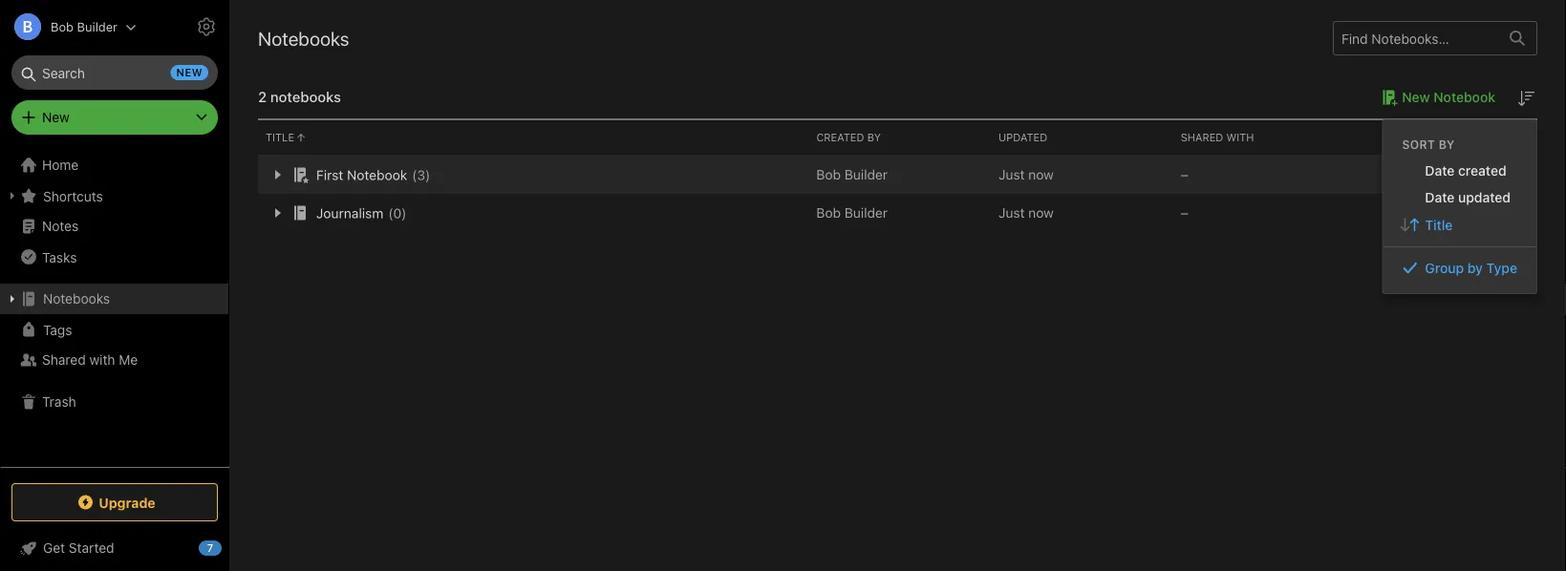 Task type: locate. For each thing, give the bounding box(es) containing it.
1 vertical spatial by
[[1468, 261, 1484, 276]]

row group containing bob builder
[[258, 156, 1538, 232]]

arrow image inside journalism "row"
[[266, 202, 289, 225]]

2 vertical spatial bob
[[817, 205, 841, 221]]

date
[[1426, 163, 1455, 178], [1426, 190, 1455, 206]]

1 vertical spatial (
[[388, 205, 393, 221]]

1 vertical spatial –
[[1181, 205, 1189, 221]]

–
[[1181, 167, 1189, 183], [1181, 205, 1189, 221]]

bob inside journalism "row"
[[817, 205, 841, 221]]

title link
[[1384, 211, 1537, 239]]

0 vertical spatial just now
[[999, 167, 1054, 183]]

new button
[[11, 100, 218, 135]]

0 vertical spatial notebooks
[[258, 27, 349, 49]]

group by type
[[1426, 261, 1518, 276]]

0
[[393, 205, 402, 221]]

2 vertical spatial builder
[[845, 205, 888, 221]]

just
[[999, 167, 1025, 183], [999, 205, 1025, 221]]

builder inside first notebook row
[[845, 167, 888, 183]]

title
[[1426, 217, 1454, 233]]

new notebook
[[1403, 89, 1496, 105]]

2 vertical spatial bob builder
[[817, 205, 888, 221]]

arrow image for journalism
[[266, 202, 289, 225]]

0 vertical spatial notebook
[[1434, 89, 1496, 105]]

builder for journalism ( 0 )
[[845, 205, 888, 221]]

bob inside field
[[51, 20, 74, 34]]

first notebook ( 3 )
[[316, 167, 430, 183]]

by left type
[[1468, 261, 1484, 276]]

1 horizontal spatial (
[[412, 167, 417, 183]]

2 now from the top
[[1029, 205, 1054, 221]]

builder down by
[[845, 167, 888, 183]]

new for new
[[42, 109, 70, 125]]

builder
[[77, 20, 118, 34], [845, 167, 888, 183], [845, 205, 888, 221]]

home
[[42, 157, 79, 173]]

1 vertical spatial just now
[[999, 205, 1054, 221]]

notebook up journalism ( 0 )
[[347, 167, 407, 183]]

just now for journalism ( 0 )
[[999, 205, 1054, 221]]

1 vertical spatial notebook
[[347, 167, 407, 183]]

1 vertical spatial bob builder
[[817, 167, 888, 183]]

0 vertical spatial date
[[1426, 163, 1455, 178]]

created
[[1459, 163, 1507, 178]]

bob builder up search text box
[[51, 20, 118, 34]]

updated
[[999, 131, 1048, 144]]

just now inside first notebook row
[[999, 167, 1054, 183]]

1 horizontal spatial notebooks
[[258, 27, 349, 49]]

date inside 'link'
[[1426, 163, 1455, 178]]

2 just now from the top
[[999, 205, 1054, 221]]

bob builder inside field
[[51, 20, 118, 34]]

notebooks up notebooks
[[258, 27, 349, 49]]

– for first notebook ( 3 )
[[1181, 167, 1189, 183]]

0 vertical spatial –
[[1181, 167, 1189, 183]]

0 horizontal spatial notebook
[[347, 167, 407, 183]]

1 vertical spatial date
[[1426, 190, 1455, 206]]

2
[[258, 88, 267, 105]]

just now inside journalism "row"
[[999, 205, 1054, 221]]

1 horizontal spatial )
[[425, 167, 430, 183]]

0 vertical spatial arrow image
[[266, 163, 289, 186]]

notebook for new
[[1434, 89, 1496, 105]]

just inside journalism "row"
[[999, 205, 1025, 221]]

now inside journalism "row"
[[1029, 205, 1054, 221]]

notes link
[[0, 211, 228, 242]]

0 horizontal spatial new
[[42, 109, 70, 125]]

arrow image for first notebook
[[266, 163, 289, 186]]

new up home on the top
[[42, 109, 70, 125]]

0 vertical spatial now
[[1029, 167, 1054, 183]]

with
[[89, 352, 115, 368]]

by inside 'dropdown list' menu
[[1468, 261, 1484, 276]]

0 vertical spatial (
[[412, 167, 417, 183]]

notebook
[[1434, 89, 1496, 105], [347, 167, 407, 183]]

(
[[412, 167, 417, 183], [388, 205, 393, 221]]

notes
[[42, 218, 79, 234]]

date down sort by
[[1426, 163, 1455, 178]]

1 just from the top
[[999, 167, 1025, 183]]

new inside button
[[1403, 89, 1431, 105]]

1 vertical spatial arrow image
[[266, 202, 289, 225]]

0 vertical spatial builder
[[77, 20, 118, 34]]

0 vertical spatial new
[[1403, 89, 1431, 105]]

bob
[[51, 20, 74, 34], [817, 167, 841, 183], [817, 205, 841, 221]]

new inside popup button
[[42, 109, 70, 125]]

arrow image left journalism
[[266, 202, 289, 225]]

tags button
[[0, 315, 228, 345]]

Sort field
[[1515, 86, 1538, 110]]

builder up search text box
[[77, 20, 118, 34]]

notebooks element
[[229, 0, 1567, 572]]

1 vertical spatial new
[[42, 109, 70, 125]]

– inside first notebook row
[[1181, 167, 1189, 183]]

1 date from the top
[[1426, 163, 1455, 178]]

notebook for first
[[347, 167, 407, 183]]

)
[[425, 167, 430, 183], [402, 205, 407, 221]]

builder for first notebook ( 3 )
[[845, 167, 888, 183]]

0 vertical spatial just
[[999, 167, 1025, 183]]

2 arrow image from the top
[[266, 202, 289, 225]]

1 vertical spatial now
[[1029, 205, 1054, 221]]

with
[[1227, 131, 1255, 144]]

0 horizontal spatial )
[[402, 205, 407, 221]]

notebooks link
[[0, 284, 228, 315]]

1 just now from the top
[[999, 167, 1054, 183]]

2 notebooks
[[258, 88, 341, 105]]

) inside journalism "row"
[[402, 205, 407, 221]]

trash
[[42, 394, 76, 410]]

1 horizontal spatial by
[[1468, 261, 1484, 276]]

title button
[[258, 120, 809, 155]]

bob builder down first notebook row
[[817, 205, 888, 221]]

row group
[[258, 156, 1538, 232]]

bob builder inside journalism "row"
[[817, 205, 888, 221]]

notebooks
[[258, 27, 349, 49], [43, 291, 110, 307]]

journalism
[[316, 205, 384, 221]]

builder inside journalism "row"
[[845, 205, 888, 221]]

2 – from the top
[[1181, 205, 1189, 221]]

tree
[[0, 150, 229, 467]]

notebook inside button
[[1434, 89, 1496, 105]]

get started
[[43, 541, 114, 556]]

0 vertical spatial bob
[[51, 20, 74, 34]]

bob inside first notebook row
[[817, 167, 841, 183]]

sort options image
[[1515, 87, 1538, 110]]

1 vertical spatial builder
[[845, 167, 888, 183]]

builder inside field
[[77, 20, 118, 34]]

notebook up sort by
[[1434, 89, 1496, 105]]

by right sort
[[1439, 138, 1456, 151]]

expand notebooks image
[[5, 292, 20, 307]]

new
[[176, 66, 203, 79]]

arrow image
[[266, 163, 289, 186], [266, 202, 289, 225]]

bob builder
[[51, 20, 118, 34], [817, 167, 888, 183], [817, 205, 888, 221]]

0 vertical spatial by
[[1439, 138, 1456, 151]]

1 horizontal spatial notebook
[[1434, 89, 1496, 105]]

) inside first notebook row
[[425, 167, 430, 183]]

journalism row
[[258, 194, 1538, 232]]

– inside journalism "row"
[[1181, 205, 1189, 221]]

arrow image down title
[[266, 163, 289, 186]]

by
[[1439, 138, 1456, 151], [1468, 261, 1484, 276]]

2 date from the top
[[1426, 190, 1455, 206]]

bob builder inside first notebook row
[[817, 167, 888, 183]]

bob builder down the created by
[[817, 167, 888, 183]]

0 vertical spatial )
[[425, 167, 430, 183]]

sort
[[1403, 138, 1436, 151]]

just now
[[999, 167, 1054, 183], [999, 205, 1054, 221]]

0 horizontal spatial by
[[1439, 138, 1456, 151]]

notebook inside row
[[347, 167, 407, 183]]

cell inside notebooks element
[[1356, 156, 1538, 194]]

created by button
[[809, 120, 991, 155]]

just inside first notebook row
[[999, 167, 1025, 183]]

cell
[[1356, 156, 1538, 194]]

new up sort
[[1403, 89, 1431, 105]]

shared with me
[[42, 352, 138, 368]]

builder down first notebook row
[[845, 205, 888, 221]]

1 vertical spatial notebooks
[[43, 291, 110, 307]]

first
[[316, 167, 343, 183]]

shared with me link
[[0, 345, 228, 376]]

by for group
[[1468, 261, 1484, 276]]

0 horizontal spatial (
[[388, 205, 393, 221]]

1 – from the top
[[1181, 167, 1189, 183]]

date up title
[[1426, 190, 1455, 206]]

0 vertical spatial bob builder
[[51, 20, 118, 34]]

1 vertical spatial bob
[[817, 167, 841, 183]]

notebooks up "tags"
[[43, 291, 110, 307]]

now inside first notebook row
[[1029, 167, 1054, 183]]

now
[[1029, 167, 1054, 183], [1029, 205, 1054, 221]]

1 arrow image from the top
[[266, 163, 289, 186]]

2 just from the top
[[999, 205, 1025, 221]]

arrow image inside first notebook row
[[266, 163, 289, 186]]

new
[[1403, 89, 1431, 105], [42, 109, 70, 125]]

7
[[207, 543, 213, 555]]

1 vertical spatial just
[[999, 205, 1025, 221]]

just now for first notebook ( 3 )
[[999, 167, 1054, 183]]

group by type link
[[1384, 255, 1537, 282]]

1 horizontal spatial new
[[1403, 89, 1431, 105]]

1 vertical spatial )
[[402, 205, 407, 221]]

1 now from the top
[[1029, 167, 1054, 183]]

date for date created
[[1426, 163, 1455, 178]]

now for journalism ( 0 )
[[1029, 205, 1054, 221]]



Task type: describe. For each thing, give the bounding box(es) containing it.
date updated
[[1426, 190, 1511, 206]]

bob for first notebook ( 3 )
[[817, 167, 841, 183]]

tasks
[[42, 249, 77, 265]]

trash link
[[0, 387, 228, 418]]

home link
[[0, 150, 229, 181]]

journalism ( 0 )
[[316, 205, 407, 221]]

type
[[1487, 261, 1518, 276]]

updated
[[1459, 190, 1511, 206]]

upgrade button
[[11, 484, 218, 522]]

dropdown list menu
[[1384, 157, 1537, 282]]

updated button
[[991, 120, 1174, 155]]

shared
[[42, 352, 86, 368]]

3
[[417, 167, 425, 183]]

tree containing home
[[0, 150, 229, 467]]

group
[[1426, 261, 1465, 276]]

date updated link
[[1384, 184, 1537, 211]]

row group inside notebooks element
[[258, 156, 1538, 232]]

get
[[43, 541, 65, 556]]

Search text field
[[25, 55, 205, 90]]

new notebook button
[[1376, 86, 1496, 109]]

Account field
[[0, 8, 137, 46]]

Find Notebooks… text field
[[1335, 23, 1499, 54]]

click to collapse image
[[222, 536, 237, 559]]

– for journalism ( 0 )
[[1181, 205, 1189, 221]]

upgrade
[[99, 495, 156, 511]]

shared
[[1181, 131, 1224, 144]]

created
[[817, 131, 865, 144]]

by for sort
[[1439, 138, 1456, 151]]

bob builder for journalism ( 0 )
[[817, 205, 888, 221]]

first notebook row
[[258, 156, 1538, 194]]

created by
[[817, 131, 881, 144]]

new for new notebook
[[1403, 89, 1431, 105]]

by
[[868, 131, 881, 144]]

shared with button
[[1174, 120, 1356, 155]]

now for first notebook ( 3 )
[[1029, 167, 1054, 183]]

new search field
[[25, 55, 208, 90]]

settings image
[[195, 15, 218, 38]]

( inside first notebook row
[[412, 167, 417, 183]]

shared with
[[1181, 131, 1255, 144]]

tasks button
[[0, 242, 228, 272]]

notebooks
[[270, 88, 341, 105]]

shortcuts
[[43, 188, 103, 204]]

me
[[119, 352, 138, 368]]

bob builder for first notebook ( 3 )
[[817, 167, 888, 183]]

shortcuts button
[[0, 181, 228, 211]]

title
[[266, 131, 294, 144]]

just for first notebook ( 3 )
[[999, 167, 1025, 183]]

date created link
[[1384, 157, 1537, 184]]

started
[[69, 541, 114, 556]]

Help and Learning task checklist field
[[0, 533, 229, 564]]

just for journalism ( 0 )
[[999, 205, 1025, 221]]

tags
[[43, 322, 72, 338]]

bob for journalism ( 0 )
[[817, 205, 841, 221]]

date for date updated
[[1426, 190, 1455, 206]]

date created
[[1426, 163, 1507, 178]]

sort by
[[1403, 138, 1456, 151]]

( inside journalism "row"
[[388, 205, 393, 221]]

0 horizontal spatial notebooks
[[43, 291, 110, 307]]



Task type: vqa. For each thing, say whether or not it's contained in the screenshot.
Start a new note in the body or title. field
no



